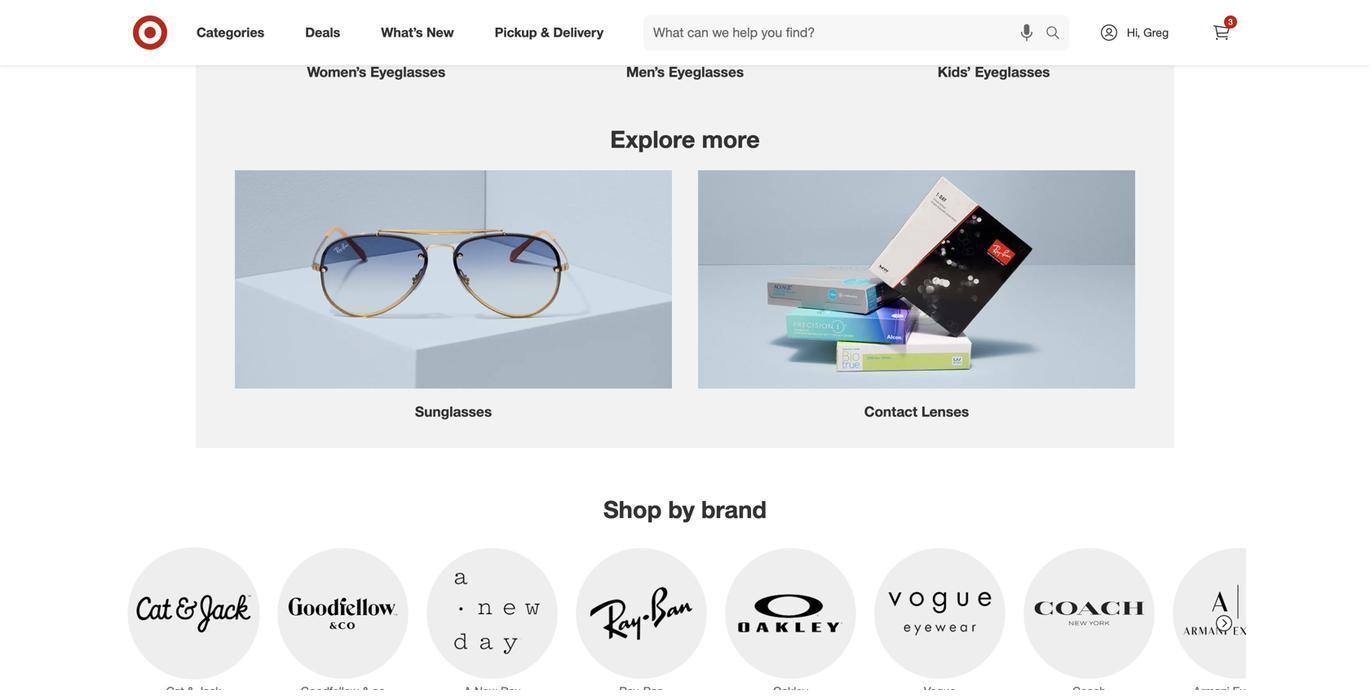Task type: vqa. For each thing, say whether or not it's contained in the screenshot.
Target
no



Task type: describe. For each thing, give the bounding box(es) containing it.
new
[[426, 25, 454, 40]]

deals
[[305, 25, 340, 40]]

women's eyeglasses link
[[222, 0, 531, 82]]

brand
[[701, 495, 767, 524]]

search button
[[1038, 15, 1078, 54]]

what's new
[[381, 25, 454, 40]]

hi,
[[1127, 25, 1140, 40]]

women's
[[307, 63, 366, 80]]

What can we help you find? suggestions appear below search field
[[644, 15, 1050, 51]]

pickup & delivery link
[[481, 15, 624, 51]]

categories link
[[183, 15, 285, 51]]

what's
[[381, 25, 423, 40]]

a new day image
[[426, 548, 559, 681]]

explore more
[[610, 125, 760, 154]]

lenses
[[922, 403, 969, 421]]

hi, greg
[[1127, 25, 1169, 40]]

sunglasses link
[[222, 157, 685, 422]]

by
[[668, 495, 695, 524]]

men's eyeglasses
[[626, 63, 744, 80]]

contact lenses link
[[685, 157, 1148, 422]]

greg
[[1144, 25, 1169, 40]]

explore
[[610, 125, 695, 154]]

oakley image
[[724, 548, 857, 681]]

kids'
[[938, 63, 971, 80]]



Task type: locate. For each thing, give the bounding box(es) containing it.
3
[[1229, 17, 1233, 27]]

eyeglasses for kids' eyeglasses
[[975, 63, 1050, 80]]

2 eyeglasses from the left
[[669, 63, 744, 80]]

pickup
[[495, 25, 537, 40]]

2 horizontal spatial eyeglasses
[[975, 63, 1050, 80]]

men's eyeglasses link
[[531, 0, 840, 82]]

categories
[[197, 25, 264, 40]]

men's
[[626, 63, 665, 80]]

eyeglasses down what's
[[370, 63, 445, 80]]

shop by brand
[[603, 495, 767, 524]]

&
[[541, 25, 550, 40]]

armani exchange image
[[1172, 548, 1305, 681]]

eyeglasses right men's
[[669, 63, 744, 80]]

eyeglasses inside "link"
[[370, 63, 445, 80]]

more
[[702, 125, 760, 154]]

ray ban image
[[575, 548, 708, 681]]

contact
[[864, 403, 918, 421]]

cat & jack image
[[127, 548, 260, 681]]

what's new link
[[367, 15, 474, 51]]

deals link
[[291, 15, 361, 51]]

eyeglasses right kids'
[[975, 63, 1050, 80]]

0 horizontal spatial eyeglasses
[[370, 63, 445, 80]]

eyeglasses
[[370, 63, 445, 80], [669, 63, 744, 80], [975, 63, 1050, 80]]

vogue image
[[874, 548, 1006, 681]]

shop
[[603, 495, 662, 524]]

eyeglasses for women's eyeglasses
[[370, 63, 445, 80]]

1 eyeglasses from the left
[[370, 63, 445, 80]]

contact lenses
[[864, 403, 969, 421]]

delivery
[[553, 25, 604, 40]]

eyeglasses for men's eyeglasses
[[669, 63, 744, 80]]

kids' eyeglasses link
[[840, 0, 1148, 82]]

coach image
[[1023, 548, 1156, 681]]

3 link
[[1204, 15, 1240, 51]]

women's eyeglasses
[[307, 63, 445, 80]]

pickup & delivery
[[495, 25, 604, 40]]

3 eyeglasses from the left
[[975, 63, 1050, 80]]

search
[[1038, 26, 1078, 42]]

goodfellow & co image
[[276, 548, 409, 681]]

1 horizontal spatial eyeglasses
[[669, 63, 744, 80]]

sunglasses
[[415, 403, 492, 421]]

kids' eyeglasses
[[938, 63, 1050, 80]]



